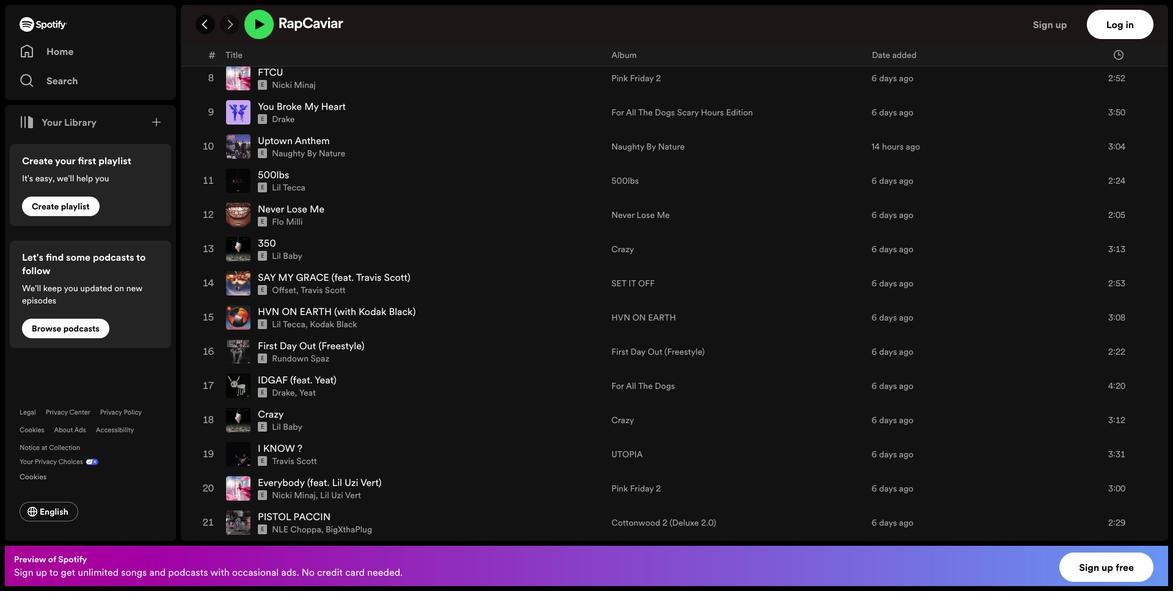 Task type: locate. For each thing, give the bounding box(es) containing it.
drake link up uptown
[[272, 113, 295, 125]]

lil baby up i know ? link
[[272, 421, 302, 433]]

(freestyle) inside first day out (freestyle) e
[[318, 339, 364, 353]]

1 explicit element from the top
[[258, 12, 267, 22]]

13 explicit element from the top
[[258, 422, 267, 432]]

the down first day out (freestyle)
[[638, 380, 653, 392]]

lose inside never lose me e
[[287, 202, 307, 216]]

0 horizontal spatial never
[[258, 202, 284, 216]]

naughty by nature link
[[611, 141, 685, 153], [272, 147, 345, 160]]

album
[[611, 49, 637, 61]]

0 vertical spatial friday
[[630, 72, 654, 84]]

9 days from the top
[[879, 312, 897, 324]]

english button
[[20, 502, 78, 522]]

5 days from the top
[[879, 175, 897, 187]]

days for 500lbs
[[879, 175, 897, 187]]

earth down offset , travis scott
[[300, 305, 332, 318]]

explicit element
[[258, 12, 267, 22], [258, 46, 267, 56], [258, 80, 267, 90], [258, 114, 267, 124], [258, 149, 267, 158], [258, 183, 267, 193], [258, 217, 267, 227], [258, 251, 267, 261], [258, 285, 267, 295], [258, 320, 267, 329], [258, 354, 267, 364], [258, 388, 267, 398], [258, 422, 267, 432], [258, 457, 267, 466], [258, 491, 267, 501], [258, 525, 267, 535]]

explicit element inside ftcu cell
[[258, 80, 267, 90]]

8 6 from the top
[[872, 278, 877, 290]]

6 for 350
[[872, 243, 877, 256]]

2 for ftcu
[[656, 72, 661, 84]]

1 horizontal spatial naughty by nature link
[[611, 141, 685, 153]]

you right help
[[95, 172, 109, 185]]

pink friday 2
[[611, 72, 661, 84], [611, 483, 661, 495]]

accessibility
[[96, 426, 134, 435]]

earth up first day out (freestyle)
[[648, 312, 676, 324]]

flo milli
[[272, 216, 303, 228]]

nature down for all the dogs scary hours edition link
[[658, 141, 685, 153]]

lil up the my
[[272, 250, 281, 262]]

create inside the create your first playlist it's easy, we'll help you
[[22, 154, 53, 167]]

explicit element inside never lose me cell
[[258, 217, 267, 227]]

6 for mmhmm
[[872, 38, 877, 50]]

travis right offset
[[301, 284, 323, 296]]

crazy link up utopia link
[[611, 414, 634, 427]]

bigxthaplug link for mmhmm
[[272, 45, 319, 57]]

0 horizontal spatial kodak
[[310, 318, 334, 331]]

0 vertical spatial pink
[[611, 72, 628, 84]]

500lbs inside cell
[[258, 168, 289, 182]]

0 vertical spatial bigxthaplug link
[[272, 45, 319, 57]]

1 horizontal spatial playlist
[[98, 154, 131, 167]]

day for first day out (freestyle)
[[631, 346, 646, 358]]

0 horizontal spatial 500lbs link
[[258, 168, 289, 182]]

2 left (deluxe
[[662, 517, 668, 529]]

1 lil tecca link from the top
[[272, 182, 305, 194]]

e inside the 500lbs e
[[261, 184, 264, 191]]

for all the dogs
[[611, 380, 675, 392]]

0 horizontal spatial to
[[49, 566, 58, 579]]

ago for crazy
[[899, 414, 914, 427]]

hvn on earth (with kodak black) cell
[[226, 301, 602, 334]]

, inside hvn on earth (with kodak black) cell
[[305, 318, 308, 331]]

1 horizontal spatial mmhmm
[[611, 38, 646, 50]]

7 e from the top
[[261, 218, 264, 226]]

e inside i know ? e
[[261, 458, 264, 465]]

tecca up first day out (freestyle) e
[[283, 318, 305, 331]]

about ads
[[54, 426, 86, 435]]

0 horizontal spatial first
[[258, 339, 277, 353]]

1 horizontal spatial mmhmm link
[[611, 38, 646, 50]]

lil inside 500lbs cell
[[272, 182, 281, 194]]

1 vertical spatial pink friday 2
[[611, 483, 661, 495]]

2 friday from the top
[[630, 483, 654, 495]]

6 days from the top
[[879, 209, 897, 221]]

scott up hvn on earth (with kodak black) link
[[325, 284, 346, 296]]

2 down # row
[[656, 72, 661, 84]]

up left the of
[[36, 566, 47, 579]]

naughty by nature link down for all the dogs scary hours edition
[[611, 141, 685, 153]]

1 vertical spatial drake
[[272, 387, 295, 399]]

8 6 days ago from the top
[[872, 278, 914, 290]]

500lbs up never lose me
[[611, 175, 639, 187]]

kodak
[[359, 305, 386, 318], [310, 318, 334, 331]]

updated
[[80, 282, 112, 295]]

11 6 from the top
[[872, 380, 877, 392]]

0 vertical spatial lil baby link
[[272, 250, 302, 262]]

1 horizontal spatial lose
[[637, 209, 655, 221]]

2 e from the top
[[261, 47, 264, 54]]

never lose me link
[[258, 202, 324, 216], [611, 209, 670, 221]]

pink friday 2 down the album
[[611, 72, 661, 84]]

10 days from the top
[[879, 346, 897, 358]]

your left library
[[42, 115, 62, 129]]

6 for everybody (feat. lil uzi vert)
[[872, 483, 877, 495]]

your for your library
[[42, 115, 62, 129]]

hvn inside hvn on earth (with kodak black) e
[[258, 305, 279, 318]]

1 horizontal spatial bigxthaplug
[[326, 524, 372, 536]]

2 for everybody (feat. lil uzi vert)
[[656, 483, 661, 495]]

mmhmm link down lottery
[[611, 38, 646, 50]]

crazy
[[611, 243, 634, 256], [258, 408, 284, 421], [611, 414, 634, 427]]

cookies
[[20, 426, 44, 435], [20, 472, 47, 482]]

cookies down your privacy choices button at left
[[20, 472, 47, 482]]

1 lil baby link from the top
[[272, 250, 302, 262]]

1 horizontal spatial nature
[[658, 141, 685, 153]]

2:24
[[1108, 175, 1126, 187]]

naughty by nature
[[611, 141, 685, 153], [272, 147, 345, 160]]

mmhmm link
[[258, 31, 298, 45], [611, 38, 646, 50]]

1 horizontal spatial bigxthaplug link
[[326, 524, 372, 536]]

e inside everybody (feat. lil uzi vert) e
[[261, 492, 264, 499]]

on for hvn on earth (with kodak black) e
[[282, 305, 297, 318]]

16 explicit element from the top
[[258, 525, 267, 535]]

3 6 days ago from the top
[[872, 72, 914, 84]]

ago for 350
[[899, 243, 914, 256]]

mmhmm for mmhmm
[[611, 38, 646, 50]]

14 6 from the top
[[872, 483, 877, 495]]

2:53
[[1108, 278, 1126, 290]]

for down first day out (freestyle)
[[611, 380, 624, 392]]

privacy up accessibility link
[[100, 408, 122, 417]]

8 days from the top
[[879, 278, 897, 290]]

all down first day out (freestyle)
[[626, 380, 636, 392]]

1 minaj from the top
[[294, 79, 316, 91]]

, inside everybody (feat. lil uzi vert) cell
[[316, 490, 318, 502]]

0 vertical spatial cookies link
[[20, 426, 44, 435]]

14
[[872, 141, 880, 153]]

ago for never lose me
[[899, 209, 914, 221]]

11 6 days ago from the top
[[872, 380, 914, 392]]

3 explicit element from the top
[[258, 80, 267, 90]]

first day out (freestyle)
[[611, 346, 705, 358]]

mmhmm link inside cell
[[258, 31, 298, 45]]

kodak right (with at the bottom left of page
[[359, 305, 386, 318]]

dogs
[[655, 106, 675, 119], [655, 380, 675, 392]]

explicit element inside everybody (feat. lil uzi vert) cell
[[258, 491, 267, 501]]

travis scott link inside cell
[[301, 284, 346, 296]]

(feat. inside everybody (feat. lil uzi vert) e
[[307, 476, 330, 490]]

1 horizontal spatial on
[[632, 312, 646, 324]]

up inside the preview of spotify sign up to get unlimited songs and podcasts with occasional ads. no credit card needed.
[[36, 566, 47, 579]]

all left scary
[[626, 106, 636, 119]]

2:29
[[1108, 517, 1126, 529]]

6 6 from the top
[[872, 209, 877, 221]]

dogs down first day out (freestyle)
[[655, 380, 675, 392]]

(feat. for yeat)
[[290, 373, 313, 387]]

cookies up notice at the bottom of the page
[[20, 426, 44, 435]]

1 nicki minaj link from the top
[[272, 79, 316, 91]]

0 horizontal spatial never lose me link
[[258, 202, 324, 216]]

0 vertical spatial minaj
[[294, 79, 316, 91]]

explicit element inside 310babii cell
[[258, 12, 267, 22]]

3 days from the top
[[879, 72, 897, 84]]

up for sign up free
[[1102, 561, 1113, 574]]

crazy up set at the top right of page
[[611, 243, 634, 256]]

1 friday from the top
[[630, 72, 654, 84]]

friday for ftcu
[[630, 72, 654, 84]]

350 cell
[[226, 233, 602, 266]]

kodak left black
[[310, 318, 334, 331]]

1 vertical spatial playlist
[[61, 200, 90, 213]]

by down for all the dogs scary hours edition
[[647, 141, 656, 153]]

2 explicit element from the top
[[258, 46, 267, 56]]

6 days ago for say my grace (feat. travis scott)
[[872, 278, 914, 290]]

e inside first day out (freestyle) e
[[261, 355, 264, 362]]

e inside ftcu e
[[261, 81, 264, 89]]

crazy up utopia link
[[611, 414, 634, 427]]

0 horizontal spatial naughty by nature
[[272, 147, 345, 160]]

0 horizontal spatial you
[[64, 282, 78, 295]]

cookies link down your privacy choices
[[20, 469, 56, 483]]

travis scott link inside i know ? cell
[[272, 455, 317, 468]]

8 explicit element from the top
[[258, 251, 267, 261]]

mmhmm link down "310babii" at left top
[[258, 31, 298, 45]]

lil baby link up i know ? link
[[272, 421, 302, 433]]

nicki minaj link up the pistol paccin link on the left bottom of page
[[272, 490, 316, 502]]

lil baby link up the my
[[272, 250, 302, 262]]

log
[[1106, 18, 1123, 31]]

nicki for nicki minaj
[[272, 79, 292, 91]]

6 for say my grace (feat. travis scott)
[[872, 278, 877, 290]]

everybody
[[258, 476, 305, 490]]

you inside the create your first playlist it's easy, we'll help you
[[95, 172, 109, 185]]

7 6 from the top
[[872, 243, 877, 256]]

playlist
[[98, 154, 131, 167], [61, 200, 90, 213]]

1 horizontal spatial to
[[136, 251, 146, 264]]

to inside the preview of spotify sign up to get unlimited songs and podcasts with occasional ads. no credit card needed.
[[49, 566, 58, 579]]

2 horizontal spatial sign
[[1079, 561, 1099, 574]]

lil baby for 350
[[272, 250, 302, 262]]

date added
[[872, 49, 917, 61]]

explicit element inside 500lbs cell
[[258, 183, 267, 193]]

hvn down offset
[[258, 305, 279, 318]]

drake left yeat link
[[272, 387, 295, 399]]

pistol
[[258, 510, 291, 524]]

it's
[[22, 172, 33, 185]]

e inside 310babii cell
[[261, 13, 264, 20]]

lil tecca
[[272, 182, 305, 194]]

up left free
[[1102, 561, 1113, 574]]

11 explicit element from the top
[[258, 354, 267, 364]]

out for first day out (freestyle) e
[[299, 339, 316, 353]]

explicit element for 350
[[258, 251, 267, 261]]

1 for from the top
[[611, 106, 624, 119]]

1:59
[[1108, 38, 1126, 50]]

first up the for all the dogs
[[611, 346, 628, 358]]

2 the from the top
[[638, 380, 653, 392]]

playlist down help
[[61, 200, 90, 213]]

nicki for nicki minaj , lil uzi vert
[[272, 490, 292, 502]]

500lbs e
[[258, 168, 289, 191]]

0 vertical spatial tecca
[[283, 182, 305, 194]]

13 days from the top
[[879, 449, 897, 461]]

1 vertical spatial scott
[[296, 455, 317, 468]]

2 lil baby link from the top
[[272, 421, 302, 433]]

pink down utopia at the bottom right
[[611, 483, 628, 495]]

2 days from the top
[[879, 38, 897, 50]]

e inside hvn on earth (with kodak black) e
[[261, 321, 264, 328]]

3 6 from the top
[[872, 72, 877, 84]]

pink down the album
[[611, 72, 628, 84]]

16 e from the top
[[261, 526, 264, 534]]

7 6 days ago from the top
[[872, 243, 914, 256]]

(feat. inside "say my grace (feat. travis scott) e"
[[332, 271, 354, 284]]

12 6 from the top
[[872, 414, 877, 427]]

12 e from the top
[[261, 389, 264, 397]]

travis scott link for ?
[[272, 455, 317, 468]]

6 days ago for hvn on earth (with kodak black)
[[872, 312, 914, 324]]

lil baby inside the crazy cell
[[272, 421, 302, 433]]

6 days ago for 500lbs
[[872, 175, 914, 187]]

1 dogs from the top
[[655, 106, 675, 119]]

ago for i know ?
[[899, 449, 914, 461]]

me for never lose me e
[[310, 202, 324, 216]]

scott inside i know ? cell
[[296, 455, 317, 468]]

dogs left scary
[[655, 106, 675, 119]]

privacy for privacy policy
[[100, 408, 122, 417]]

1 vertical spatial drake link
[[272, 387, 295, 399]]

1 vertical spatial minaj
[[294, 490, 316, 502]]

help
[[76, 172, 93, 185]]

vert
[[345, 490, 361, 502]]

bigxthaplug inside the pistol paccin cell
[[326, 524, 372, 536]]

0 vertical spatial nicki minaj link
[[272, 79, 316, 91]]

on for hvn on earth
[[632, 312, 646, 324]]

2 tecca from the top
[[283, 318, 305, 331]]

out for first day out (freestyle)
[[648, 346, 662, 358]]

crazy for 350
[[611, 243, 634, 256]]

1 vertical spatial pink
[[611, 483, 628, 495]]

hvn for hvn on earth (with kodak black) e
[[258, 305, 279, 318]]

say my grace (feat. travis scott) link
[[258, 271, 410, 284]]

500lbs for 500lbs
[[611, 175, 639, 187]]

0 vertical spatial (feat.
[[332, 271, 354, 284]]

2 vertical spatial (feat.
[[307, 476, 330, 490]]

, for paccin
[[321, 524, 324, 536]]

day up the for all the dogs
[[631, 346, 646, 358]]

e inside idgaf (feat. yeat) e
[[261, 389, 264, 397]]

first day out (freestyle) link
[[258, 339, 364, 353], [611, 346, 705, 358]]

500lbs link down uptown
[[258, 168, 289, 182]]

drake link left yeat link
[[272, 387, 295, 399]]

uzi left vert
[[331, 490, 343, 502]]

0 horizontal spatial playlist
[[61, 200, 90, 213]]

lil tecca link up never lose me e
[[272, 182, 305, 194]]

1 pink from the top
[[611, 72, 628, 84]]

uzi left vert)
[[345, 476, 358, 490]]

mmhmm e
[[258, 31, 298, 54]]

up inside sign up free button
[[1102, 561, 1113, 574]]

1 horizontal spatial by
[[647, 141, 656, 153]]

0 horizontal spatial travis
[[272, 455, 294, 468]]

by right uptown
[[307, 147, 317, 160]]

15 e from the top
[[261, 492, 264, 499]]

mmhmm inside cell
[[258, 31, 298, 45]]

4 6 days ago from the top
[[872, 106, 914, 119]]

1 horizontal spatial you
[[95, 172, 109, 185]]

podcasts right browse
[[63, 323, 100, 335]]

your inside your library button
[[42, 115, 62, 129]]

bigxthaplug link inside the pistol paccin cell
[[326, 524, 372, 536]]

tecca inside 500lbs cell
[[283, 182, 305, 194]]

1 vertical spatial bigxthaplug link
[[326, 524, 372, 536]]

explicit element inside the crazy cell
[[258, 422, 267, 432]]

cell
[[207, 541, 216, 574], [226, 541, 602, 574], [611, 541, 862, 574], [872, 541, 1060, 574], [1069, 541, 1143, 574]]

2 pink friday 2 link from the top
[[611, 483, 661, 495]]

9 6 days ago from the top
[[872, 312, 914, 324]]

0 vertical spatial podcasts
[[93, 251, 134, 264]]

your down notice at the bottom of the page
[[20, 458, 33, 467]]

0 horizontal spatial me
[[310, 202, 324, 216]]

14 explicit element from the top
[[258, 457, 267, 466]]

sign inside sign up button
[[1033, 18, 1053, 31]]

bigxthaplug down vert
[[326, 524, 372, 536]]

me inside never lose me e
[[310, 202, 324, 216]]

1 horizontal spatial uzi
[[345, 476, 358, 490]]

minaj up "you broke my heart" link
[[294, 79, 316, 91]]

minaj up paccin
[[294, 490, 316, 502]]

pink friday 2 link down the album
[[611, 72, 661, 84]]

day for first day out (freestyle) e
[[280, 339, 297, 353]]

tecca up never lose me e
[[283, 182, 305, 194]]

1 vertical spatial 2
[[656, 483, 661, 495]]

first up the idgaf
[[258, 339, 277, 353]]

1 horizontal spatial 500lbs
[[611, 175, 639, 187]]

14 days from the top
[[879, 483, 897, 495]]

days for hvn on earth (with kodak black)
[[879, 312, 897, 324]]

podcasts right and
[[168, 566, 208, 579]]

card
[[345, 566, 365, 579]]

pink for everybody (feat. lil uzi vert)
[[611, 483, 628, 495]]

podcasts inside let's find some podcasts to follow we'll keep you updated on new episodes
[[93, 251, 134, 264]]

naughty by nature up lil tecca
[[272, 147, 345, 160]]

bigxthaplug link down vert
[[326, 524, 372, 536]]

1 horizontal spatial your
[[42, 115, 62, 129]]

nature
[[658, 141, 685, 153], [319, 147, 345, 160]]

1 the from the top
[[638, 106, 653, 119]]

1 vertical spatial all
[[626, 380, 636, 392]]

1 vertical spatial cookies
[[20, 472, 47, 482]]

1 baby from the top
[[283, 250, 302, 262]]

heart
[[321, 100, 346, 113]]

lil up know
[[272, 421, 281, 433]]

3 e from the top
[[261, 81, 264, 89]]

lil up never lose me e
[[272, 182, 281, 194]]

travis scott link for travis
[[301, 284, 346, 296]]

2 cell from the left
[[226, 541, 602, 574]]

lil baby link for 350
[[272, 250, 302, 262]]

1 vertical spatial baby
[[283, 421, 302, 433]]

1 vertical spatial create
[[32, 200, 59, 213]]

1 horizontal spatial hvn
[[611, 312, 630, 324]]

lil baby link inside the crazy cell
[[272, 421, 302, 433]]

added
[[892, 49, 917, 61]]

pink friday 2 link for ftcu
[[611, 72, 661, 84]]

for for idgaf (feat. yeat)
[[611, 380, 624, 392]]

0 horizontal spatial sign
[[14, 566, 33, 579]]

2 horizontal spatial up
[[1102, 561, 1113, 574]]

0 horizontal spatial your
[[20, 458, 33, 467]]

pink friday 2 for ftcu
[[611, 72, 661, 84]]

2 horizontal spatial travis
[[356, 271, 382, 284]]

(freestyle) down black
[[318, 339, 364, 353]]

nature down heart
[[319, 147, 345, 160]]

by
[[647, 141, 656, 153], [307, 147, 317, 160]]

pink friday 2 for everybody (feat. lil uzi vert)
[[611, 483, 661, 495]]

1 horizontal spatial kodak
[[359, 305, 386, 318]]

e inside pistol paccin e
[[261, 526, 264, 534]]

set
[[611, 278, 626, 290]]

lil down offset link
[[272, 318, 281, 331]]

utopia link
[[611, 449, 643, 461]]

create up easy,
[[22, 154, 53, 167]]

11 days from the top
[[879, 380, 897, 392]]

offset link
[[272, 284, 296, 296]]

0 horizontal spatial up
[[36, 566, 47, 579]]

explicit element for hvn
[[258, 320, 267, 329]]

1 vertical spatial pink friday 2 link
[[611, 483, 661, 495]]

go back image
[[200, 20, 210, 29]]

0 vertical spatial create
[[22, 154, 53, 167]]

explicit element inside the you broke my heart cell
[[258, 114, 267, 124]]

days for say my grace (feat. travis scott)
[[879, 278, 897, 290]]

baby up ?
[[283, 421, 302, 433]]

offset , travis scott
[[272, 284, 346, 296]]

explicit element inside the pistol paccin cell
[[258, 525, 267, 535]]

1 cookies link from the top
[[20, 426, 44, 435]]

hvn down set at the top right of page
[[611, 312, 630, 324]]

hours
[[701, 106, 724, 119]]

baby inside 350 cell
[[283, 250, 302, 262]]

1 vertical spatial for
[[611, 380, 624, 392]]

ago for hvn on earth (with kodak black)
[[899, 312, 914, 324]]

explicit element inside the idgaf (feat. yeat) cell
[[258, 388, 267, 398]]

1 vertical spatial nicki
[[272, 490, 292, 502]]

naughty by nature link up lil tecca
[[272, 147, 345, 160]]

2 6 from the top
[[872, 38, 877, 50]]

6 6 days ago from the top
[[872, 209, 914, 221]]

minaj inside everybody (feat. lil uzi vert) cell
[[294, 490, 316, 502]]

1 vertical spatial travis scott link
[[272, 455, 317, 468]]

1 cell from the left
[[207, 541, 216, 574]]

naughty inside uptown anthem cell
[[272, 147, 305, 160]]

explicit element inside uptown anthem cell
[[258, 149, 267, 158]]

lil baby link for crazy
[[272, 421, 302, 433]]

travis inside "say my grace (feat. travis scott) e"
[[356, 271, 382, 284]]

6 days ago for never lose me
[[872, 209, 914, 221]]

explicit element inside i know ? cell
[[258, 457, 267, 466]]

nicki minaj link up broke
[[272, 79, 316, 91]]

lil up paccin
[[320, 490, 329, 502]]

naughty by nature down for all the dogs scary hours edition
[[611, 141, 685, 153]]

some
[[66, 251, 90, 264]]

0 vertical spatial drake
[[272, 113, 295, 125]]

1 horizontal spatial day
[[631, 346, 646, 358]]

keep
[[43, 282, 62, 295]]

ago for everybody (feat. lil uzi vert)
[[899, 483, 914, 495]]

dogs for you broke my heart
[[655, 106, 675, 119]]

5 6 from the top
[[872, 175, 877, 187]]

first day out (freestyle) link down lil tecca , kodak black on the bottom of the page
[[258, 339, 364, 353]]

you inside let's find some podcasts to follow we'll keep you updated on new episodes
[[64, 282, 78, 295]]

nicki up broke
[[272, 79, 292, 91]]

duration image
[[1114, 50, 1124, 60]]

i know ? cell
[[226, 438, 602, 471]]

0 vertical spatial nicki
[[272, 79, 292, 91]]

12 days from the top
[[879, 414, 897, 427]]

4 days from the top
[[879, 106, 897, 119]]

with
[[210, 566, 230, 579]]

drake for drake , yeat
[[272, 387, 295, 399]]

travis left scott) at left top
[[356, 271, 382, 284]]

2 dogs from the top
[[655, 380, 675, 392]]

lil tecca link up rundown
[[272, 318, 305, 331]]

earth inside hvn on earth (with kodak black) e
[[300, 305, 332, 318]]

1 tecca from the top
[[283, 182, 305, 194]]

1 vertical spatial friday
[[630, 483, 654, 495]]

2 6 days ago from the top
[[872, 38, 914, 50]]

minaj inside ftcu cell
[[294, 79, 316, 91]]

2 up cottonwood 2 (deluxe 2.0) 'link'
[[656, 483, 661, 495]]

hvn on earth (with kodak black) e
[[258, 305, 416, 328]]

easy,
[[35, 172, 55, 185]]

500lbs down uptown
[[258, 168, 289, 182]]

bigxthaplug down rapcaviar
[[272, 45, 319, 57]]

scott inside cell
[[325, 284, 346, 296]]

day inside first day out (freestyle) e
[[280, 339, 297, 353]]

out inside first day out (freestyle) e
[[299, 339, 316, 353]]

mmhmm down "310babii" at left top
[[258, 31, 298, 45]]

create inside button
[[32, 200, 59, 213]]

pink for ftcu
[[611, 72, 628, 84]]

podcasts up on
[[93, 251, 134, 264]]

0 vertical spatial pink friday 2
[[611, 72, 661, 84]]

0 vertical spatial cookies
[[20, 426, 44, 435]]

e inside never lose me e
[[261, 218, 264, 226]]

0 vertical spatial pink friday 2 link
[[611, 72, 661, 84]]

4 explicit element from the top
[[258, 114, 267, 124]]

explicit element inside hvn on earth (with kodak black) cell
[[258, 320, 267, 329]]

i know ? e
[[258, 442, 302, 465]]

mmhmm down lottery
[[611, 38, 646, 50]]

up inside sign up button
[[1056, 18, 1067, 31]]

by inside uptown anthem cell
[[307, 147, 317, 160]]

1 vertical spatial lil baby
[[272, 421, 302, 433]]

2 pink from the top
[[611, 483, 628, 495]]

rundown
[[272, 353, 309, 365]]

1 drake from the top
[[272, 113, 295, 125]]

minaj for nicki minaj , lil uzi vert
[[294, 490, 316, 502]]

9 explicit element from the top
[[258, 285, 267, 295]]

2 pink friday 2 from the top
[[611, 483, 661, 495]]

1 nicki from the top
[[272, 79, 292, 91]]

9 e from the top
[[261, 287, 264, 294]]

day
[[280, 339, 297, 353], [631, 346, 646, 358]]

travis left ?
[[272, 455, 294, 468]]

1 pink friday 2 from the top
[[611, 72, 661, 84]]

0 vertical spatial your
[[42, 115, 62, 129]]

the
[[638, 106, 653, 119], [638, 380, 653, 392]]

2 all from the top
[[626, 380, 636, 392]]

to inside let's find some podcasts to follow we'll keep you updated on new episodes
[[136, 251, 146, 264]]

0 vertical spatial playlist
[[98, 154, 131, 167]]

4 e from the top
[[261, 116, 264, 123]]

13 6 days ago from the top
[[872, 449, 914, 461]]

nicki inside ftcu cell
[[272, 79, 292, 91]]

cookies link up notice at the bottom of the page
[[20, 426, 44, 435]]

, inside the pistol paccin cell
[[321, 524, 324, 536]]

bigxthaplug link inside mmhmm cell
[[272, 45, 319, 57]]

create your first playlist it's easy, we'll help you
[[22, 154, 131, 185]]

1 vertical spatial you
[[64, 282, 78, 295]]

days for everybody (feat. lil uzi vert)
[[879, 483, 897, 495]]

0 vertical spatial dogs
[[655, 106, 675, 119]]

your library button
[[15, 110, 101, 134]]

0 horizontal spatial bigxthaplug link
[[272, 45, 319, 57]]

2 nicki from the top
[[272, 490, 292, 502]]

ftcu e
[[258, 65, 283, 89]]

first day out (freestyle) link down hvn on earth
[[611, 346, 705, 358]]

pick
[[641, 4, 658, 16]]

ftcu link
[[258, 65, 283, 79]]

1 horizontal spatial sign
[[1033, 18, 1053, 31]]

# row
[[196, 44, 1153, 66]]

uptown anthem e
[[258, 134, 330, 157]]

crazy link up set at the top right of page
[[611, 243, 634, 256]]

10 6 from the top
[[872, 346, 877, 358]]

0 horizontal spatial scott
[[296, 455, 317, 468]]

unlimited
[[78, 566, 119, 579]]

naughty
[[611, 141, 644, 153], [272, 147, 305, 160]]

friday down the album
[[630, 72, 654, 84]]

occasional
[[232, 566, 279, 579]]

explicit element inside say my grace (feat. travis scott) cell
[[258, 285, 267, 295]]

0 vertical spatial travis scott link
[[301, 284, 346, 296]]

1 horizontal spatial me
[[657, 209, 670, 221]]

0 horizontal spatial 500lbs
[[258, 168, 289, 182]]

explicit element inside mmhmm cell
[[258, 46, 267, 56]]

3:00
[[1108, 483, 1126, 495]]

crazy link for 350
[[611, 243, 634, 256]]

explicit element inside 350 cell
[[258, 251, 267, 261]]

lil baby
[[272, 250, 302, 262], [272, 421, 302, 433]]

2 minaj from the top
[[294, 490, 316, 502]]

first inside first day out (freestyle) e
[[258, 339, 277, 353]]

0 horizontal spatial bigxthaplug
[[272, 45, 319, 57]]

12 explicit element from the top
[[258, 388, 267, 398]]

tecca inside hvn on earth (with kodak black) cell
[[283, 318, 305, 331]]

naughty by nature link inside uptown anthem cell
[[272, 147, 345, 160]]

0 vertical spatial lil baby
[[272, 250, 302, 262]]

10 explicit element from the top
[[258, 320, 267, 329]]

me for never lose me
[[657, 209, 670, 221]]

0 vertical spatial you
[[95, 172, 109, 185]]

nicki up pistol
[[272, 490, 292, 502]]

(freestyle) for first day out (freestyle) e
[[318, 339, 364, 353]]

0 vertical spatial to
[[136, 251, 146, 264]]

2 baby from the top
[[283, 421, 302, 433]]

pistol paccin link
[[258, 510, 331, 524]]

5 e from the top
[[261, 150, 264, 157]]

lil baby inside 350 cell
[[272, 250, 302, 262]]

friday up cottonwood
[[630, 483, 654, 495]]

drake inside the idgaf (feat. yeat) cell
[[272, 387, 295, 399]]

2 nicki minaj link from the top
[[272, 490, 316, 502]]

the left scary
[[638, 106, 653, 119]]

e inside you broke my heart e
[[261, 116, 264, 123]]

0 vertical spatial scott
[[325, 284, 346, 296]]

everybody (feat. lil uzi vert) e
[[258, 476, 382, 499]]

log in button
[[1087, 10, 1154, 39]]

1 horizontal spatial up
[[1056, 18, 1067, 31]]

travis scott link
[[301, 284, 346, 296], [272, 455, 317, 468]]

4 6 from the top
[[872, 106, 877, 119]]

0 vertical spatial all
[[626, 106, 636, 119]]

6 for first day out (freestyle)
[[872, 346, 877, 358]]

1 vertical spatial lil tecca link
[[272, 318, 305, 331]]

310babii
[[272, 11, 305, 23]]

baby up the my
[[283, 250, 302, 262]]

ago for ftcu
[[899, 72, 914, 84]]

broke
[[277, 100, 302, 113]]

0 horizontal spatial (freestyle)
[[318, 339, 364, 353]]

3:13
[[1108, 243, 1126, 256]]

6 e from the top
[[261, 184, 264, 191]]

2
[[656, 72, 661, 84], [656, 483, 661, 495], [662, 517, 668, 529]]

up left log
[[1056, 18, 1067, 31]]

6 days ago for you broke my heart
[[872, 106, 914, 119]]

2 lil baby from the top
[[272, 421, 302, 433]]

(feat. for lil
[[307, 476, 330, 490]]

1 vertical spatial bigxthaplug
[[326, 524, 372, 536]]

to left get
[[49, 566, 58, 579]]

1 horizontal spatial naughty
[[611, 141, 644, 153]]

12 6 days ago from the top
[[872, 414, 914, 427]]

never inside never lose me e
[[258, 202, 284, 216]]

first
[[258, 339, 277, 353], [611, 346, 628, 358]]

at
[[41, 444, 47, 453]]

crazy link
[[611, 243, 634, 256], [258, 408, 284, 421], [611, 414, 634, 427]]

13 e from the top
[[261, 424, 264, 431]]

1 e from the top
[[261, 13, 264, 20]]

1 horizontal spatial first day out (freestyle) link
[[611, 346, 705, 358]]

explicit element for first
[[258, 354, 267, 364]]

all for idgaf (feat. yeat)
[[626, 380, 636, 392]]

travis
[[356, 271, 382, 284], [301, 284, 323, 296], [272, 455, 294, 468]]

playlist right "first"
[[98, 154, 131, 167]]

lil left vert
[[332, 476, 342, 490]]

0 horizontal spatial on
[[282, 305, 297, 318]]

my
[[304, 100, 319, 113]]

sign inside sign up free button
[[1079, 561, 1099, 574]]

lil baby link inside 350 cell
[[272, 250, 302, 262]]

15 explicit element from the top
[[258, 491, 267, 501]]

days for i know ?
[[879, 449, 897, 461]]

0 vertical spatial for
[[611, 106, 624, 119]]

(freestyle) down hvn on earth
[[664, 346, 705, 358]]

you broke my heart e
[[258, 100, 346, 123]]

#
[[209, 48, 216, 61]]

scott up everybody (feat. lil uzi vert) 'link'
[[296, 455, 317, 468]]



Task type: vqa. For each thing, say whether or not it's contained in the screenshot.
LOVE
no



Task type: describe. For each thing, give the bounding box(es) containing it.
never lose me cell
[[226, 199, 602, 232]]

hvn on earth
[[611, 312, 676, 324]]

5 cell from the left
[[1069, 541, 1143, 574]]

main element
[[5, 5, 176, 541]]

and
[[149, 566, 166, 579]]

flo milli link
[[272, 216, 303, 228]]

6 days ago for pistol paccin
[[872, 517, 914, 529]]

6 for never lose me
[[872, 209, 877, 221]]

first day out (freestyle) cell
[[226, 336, 602, 369]]

ago for first day out (freestyle)
[[899, 346, 914, 358]]

2 cookies from the top
[[20, 472, 47, 482]]

drake for drake
[[272, 113, 295, 125]]

nicki minaj
[[272, 79, 316, 91]]

ago for pistol paccin
[[899, 517, 914, 529]]

days for you broke my heart
[[879, 106, 897, 119]]

you broke my heart cell
[[226, 96, 602, 129]]

edition
[[726, 106, 753, 119]]

baby for crazy
[[283, 421, 302, 433]]

500lbs cell
[[226, 164, 602, 197]]

days for idgaf (feat. yeat)
[[879, 380, 897, 392]]

pistol paccin e
[[258, 510, 331, 534]]

new
[[126, 282, 142, 295]]

about ads link
[[54, 426, 86, 435]]

log in
[[1106, 18, 1134, 31]]

up for sign up
[[1056, 18, 1067, 31]]

first for first day out (freestyle) e
[[258, 339, 277, 353]]

crazy e
[[258, 408, 284, 431]]

the for idgaf (feat. yeat)
[[638, 380, 653, 392]]

2.0)
[[701, 517, 716, 529]]

500lbs for 500lbs e
[[258, 168, 289, 182]]

ago for idgaf (feat. yeat)
[[899, 380, 914, 392]]

privacy center
[[46, 408, 90, 417]]

2 cookies link from the top
[[20, 469, 56, 483]]

paccin
[[294, 510, 331, 524]]

310babii cell
[[226, 0, 602, 26]]

lottery
[[611, 4, 639, 16]]

top bar and user menu element
[[181, 5, 1168, 44]]

create for playlist
[[32, 200, 59, 213]]

episodes
[[22, 295, 56, 307]]

lottery pick
[[611, 4, 658, 16]]

2:22
[[1108, 346, 1126, 358]]

search
[[46, 74, 78, 87]]

lil inside everybody (feat. lil uzi vert) e
[[332, 476, 342, 490]]

(deluxe
[[670, 517, 699, 529]]

ago for uptown anthem
[[906, 141, 920, 153]]

3:08
[[1108, 312, 1126, 324]]

you for first
[[95, 172, 109, 185]]

e inside "say my grace (feat. travis scott) e"
[[261, 287, 264, 294]]

never lose me
[[611, 209, 670, 221]]

cottonwood
[[611, 517, 660, 529]]

for for you broke my heart
[[611, 106, 624, 119]]

2 drake link from the top
[[272, 387, 295, 399]]

e inside crazy e
[[261, 424, 264, 431]]

days for never lose me
[[879, 209, 897, 221]]

1 horizontal spatial travis
[[301, 284, 323, 296]]

preview
[[14, 554, 46, 566]]

no
[[302, 566, 315, 579]]

sign up button
[[1028, 10, 1087, 39]]

explicit element for everybody
[[258, 491, 267, 501]]

your
[[55, 154, 75, 167]]

naughty by nature inside uptown anthem cell
[[272, 147, 345, 160]]

6 for idgaf (feat. yeat)
[[872, 380, 877, 392]]

notice
[[20, 444, 40, 453]]

350 link
[[258, 237, 276, 250]]

podcasts inside the preview of spotify sign up to get unlimited songs and podcasts with occasional ads. no credit card needed.
[[168, 566, 208, 579]]

14 hours ago
[[872, 141, 920, 153]]

go forward image
[[225, 20, 235, 29]]

4 cell from the left
[[872, 541, 1060, 574]]

ago for you broke my heart
[[899, 106, 914, 119]]

your for your privacy choices
[[20, 458, 33, 467]]

ago for say my grace (feat. travis scott)
[[899, 278, 914, 290]]

explicit element for i
[[258, 457, 267, 466]]

dogs for idgaf (feat. yeat)
[[655, 380, 675, 392]]

duration element
[[1114, 50, 1124, 60]]

notice at collection
[[20, 444, 80, 453]]

1 vertical spatial podcasts
[[63, 323, 100, 335]]

set it off
[[611, 278, 655, 290]]

3:04
[[1108, 141, 1126, 153]]

crazy inside cell
[[258, 408, 284, 421]]

browse podcasts
[[32, 323, 100, 335]]

drake , yeat
[[272, 387, 316, 399]]

travis inside i know ? cell
[[272, 455, 294, 468]]

earth for hvn on earth (with kodak black) e
[[300, 305, 332, 318]]

lil inside hvn on earth (with kodak black) cell
[[272, 318, 281, 331]]

songs
[[121, 566, 147, 579]]

hvn on earth link
[[611, 312, 676, 324]]

1 horizontal spatial naughty by nature
[[611, 141, 685, 153]]

lose for never lose me
[[637, 209, 655, 221]]

privacy down at
[[35, 458, 57, 467]]

first day out (freestyle) link inside cell
[[258, 339, 364, 353]]

6 days ago for i know ?
[[872, 449, 914, 461]]

(freestyle) for first day out (freestyle)
[[664, 346, 705, 358]]

privacy policy link
[[100, 408, 142, 417]]

know
[[263, 442, 295, 455]]

everybody (feat. lil uzi vert) link
[[258, 476, 382, 490]]

days for crazy
[[879, 414, 897, 427]]

310babii link
[[272, 11, 305, 23]]

date
[[872, 49, 890, 61]]

hvn for hvn on earth
[[611, 312, 630, 324]]

grace
[[296, 271, 329, 284]]

of
[[48, 554, 56, 566]]

6 for you broke my heart
[[872, 106, 877, 119]]

lil baby for crazy
[[272, 421, 302, 433]]

home
[[46, 45, 74, 58]]

nature inside uptown anthem cell
[[319, 147, 345, 160]]

ads.
[[281, 566, 299, 579]]

utopia
[[611, 449, 643, 461]]

privacy center link
[[46, 408, 90, 417]]

say my grace (feat. travis scott) cell
[[226, 267, 602, 300]]

explicit element for crazy
[[258, 422, 267, 432]]

2 vertical spatial 2
[[662, 517, 668, 529]]

let's
[[22, 251, 43, 264]]

the for you broke my heart
[[638, 106, 653, 119]]

get
[[61, 566, 75, 579]]

lil uzi vert link
[[320, 490, 361, 502]]

find
[[46, 251, 64, 264]]

california consumer privacy act (ccpa) opt-out icon image
[[83, 458, 98, 469]]

days for 350
[[879, 243, 897, 256]]

lil inside 350 cell
[[272, 250, 281, 262]]

everybody (feat. lil uzi vert) cell
[[226, 472, 602, 505]]

1 horizontal spatial never lose me link
[[611, 209, 670, 221]]

follow
[[22, 264, 51, 277]]

ftcu
[[258, 65, 283, 79]]

idgaf (feat. yeat) cell
[[226, 370, 602, 403]]

1 6 from the top
[[872, 4, 877, 16]]

3 cell from the left
[[611, 541, 862, 574]]

explicit element for you
[[258, 114, 267, 124]]

1 horizontal spatial 500lbs link
[[611, 175, 639, 187]]

days for mmhmm
[[879, 38, 897, 50]]

spotify image
[[20, 17, 67, 32]]

sign up free button
[[1060, 553, 1154, 582]]

never for never lose me
[[611, 209, 635, 221]]

6 for i know ?
[[872, 449, 877, 461]]

set it off link
[[611, 278, 655, 290]]

notice at collection link
[[20, 444, 80, 453]]

days for pistol paccin
[[879, 517, 897, 529]]

mmhmm cell
[[226, 28, 602, 61]]

lil tecca link inside 500lbs cell
[[272, 182, 305, 194]]

350 e
[[258, 237, 276, 260]]

bigxthaplug inside mmhmm cell
[[272, 45, 319, 57]]

6 days ago for crazy
[[872, 414, 914, 427]]

pink friday 2 link for everybody (feat. lil uzi vert)
[[611, 483, 661, 495]]

uptown anthem cell
[[226, 130, 602, 163]]

we'll
[[57, 172, 74, 185]]

browse podcasts link
[[22, 319, 109, 339]]

, inside the idgaf (feat. yeat) cell
[[295, 387, 297, 399]]

days for first day out (freestyle)
[[879, 346, 897, 358]]

my
[[278, 271, 293, 284]]

1 days from the top
[[879, 4, 897, 16]]

e inside 'mmhmm e'
[[261, 47, 264, 54]]

rundown spaz link
[[272, 353, 329, 365]]

ago for mmhmm
[[899, 38, 914, 50]]

friday for everybody (feat. lil uzi vert)
[[630, 483, 654, 495]]

1 6 days ago from the top
[[872, 4, 914, 16]]

sign inside the preview of spotify sign up to get unlimited songs and podcasts with occasional ads. no credit card needed.
[[14, 566, 33, 579]]

6 for hvn on earth (with kodak black)
[[872, 312, 877, 324]]

never for never lose me e
[[258, 202, 284, 216]]

e inside uptown anthem e
[[261, 150, 264, 157]]

nle choppa , bigxthaplug
[[272, 524, 372, 536]]

6 for crazy
[[872, 414, 877, 427]]

spotify
[[58, 554, 87, 566]]

# column header
[[209, 44, 216, 65]]

6 days ago for idgaf (feat. yeat)
[[872, 380, 914, 392]]

explicit element for idgaf
[[258, 388, 267, 398]]

sign up
[[1033, 18, 1067, 31]]

choices
[[58, 458, 83, 467]]

create playlist
[[32, 200, 90, 213]]

ads
[[74, 426, 86, 435]]

crazy for crazy
[[611, 414, 634, 427]]

tecca for lil tecca , kodak black
[[283, 318, 305, 331]]

mmhmm for mmhmm e
[[258, 31, 298, 45]]

hvn on earth (with kodak black) link
[[258, 305, 416, 318]]

choppa
[[290, 524, 321, 536]]

you
[[258, 100, 274, 113]]

6 for 500lbs
[[872, 175, 877, 187]]

let's find some podcasts to follow we'll keep you updated on new episodes
[[22, 251, 146, 307]]

earth for hvn on earth
[[648, 312, 676, 324]]

uzi inside everybody (feat. lil uzi vert) e
[[345, 476, 358, 490]]

playlist inside the create your first playlist it's easy, we'll help you
[[98, 154, 131, 167]]

privacy for privacy center
[[46, 408, 68, 417]]

tecca for lil tecca
[[283, 182, 305, 194]]

for all the dogs scary hours edition
[[611, 106, 753, 119]]

explicit element for 500lbs
[[258, 183, 267, 193]]

6 days ago for 350
[[872, 243, 914, 256]]

bigxthaplug link for nle
[[326, 524, 372, 536]]

idgaf (feat. yeat) link
[[258, 373, 337, 387]]

it
[[629, 278, 636, 290]]

uptown anthem link
[[258, 134, 330, 147]]

crazy link for crazy
[[611, 414, 634, 427]]

crazy cell
[[226, 404, 602, 437]]

needed.
[[367, 566, 403, 579]]

, inside say my grace (feat. travis scott) cell
[[296, 284, 298, 296]]

e inside 350 e
[[261, 252, 264, 260]]

legal
[[20, 408, 36, 417]]

playlist inside create playlist button
[[61, 200, 90, 213]]

yeat link
[[299, 387, 316, 399]]

nle
[[272, 524, 288, 536]]

lil inside the crazy cell
[[272, 421, 281, 433]]

4:20
[[1108, 380, 1126, 392]]

explicit element for pistol
[[258, 525, 267, 535]]

ftcu cell
[[226, 62, 602, 95]]

off
[[638, 278, 655, 290]]

pistol paccin cell
[[226, 507, 602, 540]]

sign for sign up free
[[1079, 561, 1099, 574]]

kodak inside hvn on earth (with kodak black) e
[[359, 305, 386, 318]]

legal link
[[20, 408, 36, 417]]

2 lil tecca link from the top
[[272, 318, 305, 331]]

0 horizontal spatial uzi
[[331, 490, 343, 502]]

create for your
[[22, 154, 53, 167]]

flo
[[272, 216, 284, 228]]

1 drake link from the top
[[272, 113, 295, 125]]

credit
[[317, 566, 343, 579]]

naughty for the rightmost naughty by nature link
[[611, 141, 644, 153]]

crazy link down drake , yeat
[[258, 408, 284, 421]]

1 cookies from the top
[[20, 426, 44, 435]]

explicit element for say
[[258, 285, 267, 295]]



